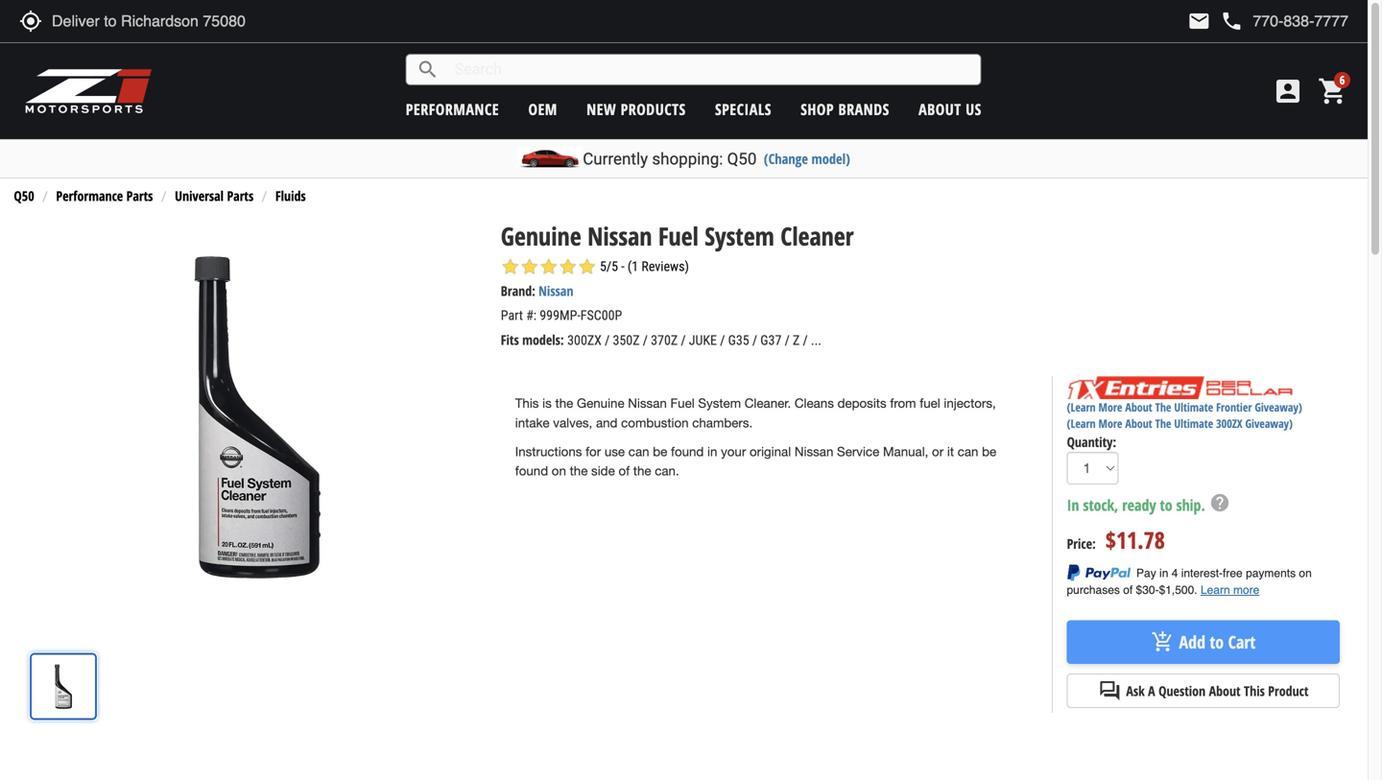 Task type: locate. For each thing, give the bounding box(es) containing it.
parts right the performance
[[126, 187, 153, 205]]

this
[[515, 396, 539, 411], [1244, 682, 1265, 700]]

/ right '370z'
[[681, 333, 686, 349]]

1 / from the left
[[605, 333, 610, 349]]

fsc00p
[[581, 308, 622, 324]]

ask
[[1126, 682, 1145, 700]]

1 vertical spatial q50
[[14, 187, 34, 205]]

0 horizontal spatial parts
[[126, 187, 153, 205]]

1 horizontal spatial parts
[[227, 187, 254, 205]]

1 horizontal spatial this
[[1244, 682, 1265, 700]]

fluids
[[275, 187, 306, 205]]

fuel
[[920, 396, 941, 411]]

about right question
[[1209, 682, 1241, 700]]

nissan right original
[[795, 444, 834, 459]]

fuel down shopping: on the top of the page
[[658, 219, 699, 253]]

injectors,
[[944, 396, 996, 411]]

0 horizontal spatial be
[[653, 444, 667, 459]]

valves,
[[553, 415, 593, 430]]

part
[[501, 308, 523, 324]]

mail link
[[1188, 10, 1211, 33]]

0 vertical spatial this
[[515, 396, 539, 411]]

about us
[[919, 99, 982, 120]]

0 horizontal spatial 300zx
[[567, 333, 602, 349]]

fuel up combustion
[[671, 396, 695, 411]]

1 vertical spatial the
[[1156, 416, 1172, 432]]

genuine up nissan link
[[501, 219, 581, 253]]

q50
[[727, 149, 757, 168], [14, 187, 34, 205]]

q50 left the performance
[[14, 187, 34, 205]]

1 more from the top
[[1099, 399, 1123, 415]]

0 vertical spatial the
[[1156, 399, 1172, 415]]

performance link
[[406, 99, 499, 120]]

of
[[619, 464, 630, 478]]

0 horizontal spatial to
[[1160, 495, 1173, 515]]

300zx down frontier
[[1216, 416, 1243, 432]]

account_box link
[[1268, 76, 1309, 107]]

2 be from the left
[[982, 444, 997, 459]]

parts
[[126, 187, 153, 205], [227, 187, 254, 205]]

cleaner
[[781, 219, 854, 253]]

giveaway) right frontier
[[1255, 399, 1303, 415]]

cleans
[[795, 396, 834, 411]]

0 vertical spatial (learn
[[1067, 399, 1096, 415]]

new
[[587, 99, 616, 120]]

found
[[671, 444, 704, 459], [515, 464, 548, 478]]

1 horizontal spatial q50
[[727, 149, 757, 168]]

can right the 'it'
[[958, 444, 979, 459]]

original
[[750, 444, 791, 459]]

ready
[[1123, 495, 1156, 515]]

the right of
[[633, 464, 651, 478]]

2 / from the left
[[643, 333, 648, 349]]

new products link
[[587, 99, 686, 120]]

oem
[[528, 99, 558, 120]]

genuine
[[501, 219, 581, 253], [577, 396, 625, 411]]

system left cleaner
[[705, 219, 775, 253]]

from
[[890, 396, 916, 411]]

shop brands
[[801, 99, 890, 120]]

be
[[653, 444, 667, 459], [982, 444, 997, 459]]

1 vertical spatial found
[[515, 464, 548, 478]]

currently shopping: q50 (change model)
[[583, 149, 850, 168]]

about inside question_answer ask a question about this product
[[1209, 682, 1241, 700]]

4 / from the left
[[720, 333, 725, 349]]

more
[[1099, 399, 1123, 415], [1099, 416, 1123, 432]]

star
[[501, 257, 520, 277], [520, 257, 539, 277], [539, 257, 559, 277], [559, 257, 578, 277], [578, 257, 597, 277]]

nissan up the 999mp-
[[539, 282, 574, 300]]

1 vertical spatial to
[[1210, 631, 1224, 654]]

parts right universal
[[227, 187, 254, 205]]

2 parts from the left
[[227, 187, 254, 205]]

it
[[947, 444, 954, 459]]

(learn
[[1067, 399, 1096, 415], [1067, 416, 1096, 432]]

1 horizontal spatial can
[[958, 444, 979, 459]]

1 parts from the left
[[126, 187, 153, 205]]

phone
[[1221, 10, 1244, 33]]

be right the 'it'
[[982, 444, 997, 459]]

found left in
[[671, 444, 704, 459]]

/ left g37
[[753, 333, 758, 349]]

1 vertical spatial this
[[1244, 682, 1265, 700]]

performance
[[406, 99, 499, 120]]

0 vertical spatial more
[[1099, 399, 1123, 415]]

z
[[793, 333, 800, 349]]

giveaway)
[[1255, 399, 1303, 415], [1246, 416, 1293, 432]]

side
[[591, 464, 615, 478]]

1 be from the left
[[653, 444, 667, 459]]

can right use
[[629, 444, 649, 459]]

q50 left '(change'
[[727, 149, 757, 168]]

5 / from the left
[[753, 333, 758, 349]]

juke
[[689, 333, 717, 349]]

this inside question_answer ask a question about this product
[[1244, 682, 1265, 700]]

999mp-
[[540, 308, 581, 324]]

0 vertical spatial q50
[[727, 149, 757, 168]]

0 horizontal spatial q50
[[14, 187, 34, 205]]

the up '(learn more about the ultimate 300zx giveaway)' link
[[1156, 399, 1172, 415]]

service
[[837, 444, 880, 459]]

fluids link
[[275, 187, 306, 205]]

0 vertical spatial fuel
[[658, 219, 699, 253]]

oem link
[[528, 99, 558, 120]]

to left ship.
[[1160, 495, 1173, 515]]

mail phone
[[1188, 10, 1244, 33]]

fuel inside genuine nissan fuel system cleaner star star star star star 5/5 - (1 reviews) brand: nissan part #: 999mp-fsc00p fits models: 300zx / 350z / 370z / juke / g35 / g37 / z / ...
[[658, 219, 699, 253]]

0 vertical spatial found
[[671, 444, 704, 459]]

add_shopping_cart
[[1152, 631, 1175, 654]]

system inside genuine nissan fuel system cleaner star star star star star 5/5 - (1 reviews) brand: nissan part #: 999mp-fsc00p fits models: 300zx / 350z / 370z / juke / g35 / g37 / z / ...
[[705, 219, 775, 253]]

this up intake
[[515, 396, 539, 411]]

giveaway) down frontier
[[1246, 416, 1293, 432]]

brand:
[[501, 282, 536, 300]]

the down (learn more about the ultimate frontier giveaway) link
[[1156, 416, 1172, 432]]

found down 'instructions'
[[515, 464, 548, 478]]

cleaner.
[[745, 396, 791, 411]]

system up chambers. in the right bottom of the page
[[698, 396, 741, 411]]

mail
[[1188, 10, 1211, 33]]

2 more from the top
[[1099, 416, 1123, 432]]

2 can from the left
[[958, 444, 979, 459]]

2 star from the left
[[520, 257, 539, 277]]

ultimate up '(learn more about the ultimate 300zx giveaway)' link
[[1174, 399, 1214, 415]]

0 vertical spatial ultimate
[[1174, 399, 1214, 415]]

1 horizontal spatial 300zx
[[1216, 416, 1243, 432]]

1 vertical spatial ultimate
[[1174, 416, 1214, 432]]

this is the genuine nissan fuel system cleaner.
[[515, 396, 795, 411]]

genuine up and
[[577, 396, 625, 411]]

z1 motorsports logo image
[[24, 67, 153, 115]]

fuel
[[658, 219, 699, 253], [671, 396, 695, 411]]

1 vertical spatial (learn
[[1067, 416, 1096, 432]]

my_location
[[19, 10, 42, 33]]

2 the from the top
[[1156, 416, 1172, 432]]

5/5 -
[[600, 259, 625, 275]]

instructions
[[515, 444, 582, 459]]

1 vertical spatial 300zx
[[1216, 416, 1243, 432]]

the
[[555, 396, 573, 411], [570, 464, 588, 478], [633, 464, 651, 478]]

/ right z
[[803, 333, 808, 349]]

1 vertical spatial more
[[1099, 416, 1123, 432]]

0 vertical spatial giveaway)
[[1255, 399, 1303, 415]]

the right on
[[570, 464, 588, 478]]

ultimate down (learn more about the ultimate frontier giveaway) link
[[1174, 416, 1214, 432]]

/ left 350z
[[605, 333, 610, 349]]

specials
[[715, 99, 772, 120]]

combustion
[[621, 415, 689, 430]]

1 horizontal spatial be
[[982, 444, 997, 459]]

0 vertical spatial 300zx
[[567, 333, 602, 349]]

system
[[705, 219, 775, 253], [698, 396, 741, 411]]

0 vertical spatial system
[[705, 219, 775, 253]]

to right add
[[1210, 631, 1224, 654]]

0 horizontal spatial can
[[629, 444, 649, 459]]

this left product
[[1244, 682, 1265, 700]]

parts for universal parts
[[227, 187, 254, 205]]

a
[[1148, 682, 1156, 700]]

4 star from the left
[[559, 257, 578, 277]]

0 horizontal spatial this
[[515, 396, 539, 411]]

1 the from the top
[[1156, 399, 1172, 415]]

/ right 350z
[[643, 333, 648, 349]]

0 vertical spatial genuine
[[501, 219, 581, 253]]

shopping:
[[652, 149, 723, 168]]

370z
[[651, 333, 678, 349]]

nissan
[[588, 219, 652, 253], [539, 282, 574, 300], [628, 396, 667, 411], [795, 444, 834, 459]]

0 vertical spatial to
[[1160, 495, 1173, 515]]

cart
[[1228, 631, 1256, 654]]

can
[[629, 444, 649, 459], [958, 444, 979, 459]]

6 / from the left
[[785, 333, 790, 349]]

/ left g35
[[720, 333, 725, 349]]

be up can.
[[653, 444, 667, 459]]

about us link
[[919, 99, 982, 120]]

/ left z
[[785, 333, 790, 349]]

(learn more about the ultimate 300zx giveaway) link
[[1067, 416, 1293, 432]]

0 horizontal spatial found
[[515, 464, 548, 478]]

5 star from the left
[[578, 257, 597, 277]]

in
[[708, 444, 718, 459]]

deposits
[[838, 396, 887, 411]]

1 star from the left
[[501, 257, 520, 277]]

300zx down fsc00p
[[567, 333, 602, 349]]

...
[[811, 333, 822, 349]]



Task type: vqa. For each thing, say whether or not it's contained in the screenshot.
1st (Learn
yes



Task type: describe. For each thing, give the bounding box(es) containing it.
(change
[[764, 149, 808, 168]]

or
[[932, 444, 944, 459]]

shop brands link
[[801, 99, 890, 120]]

ship.
[[1177, 495, 1206, 515]]

about left us
[[919, 99, 962, 120]]

add
[[1179, 631, 1206, 654]]

intake
[[515, 415, 550, 430]]

$11.78
[[1106, 525, 1165, 556]]

1 horizontal spatial found
[[671, 444, 704, 459]]

specials link
[[715, 99, 772, 120]]

account_box
[[1273, 76, 1304, 107]]

300zx inside (learn more about the ultimate frontier giveaway) (learn more about the ultimate 300zx giveaway)
[[1216, 416, 1243, 432]]

7 / from the left
[[803, 333, 808, 349]]

your
[[721, 444, 746, 459]]

about up '(learn more about the ultimate 300zx giveaway)' link
[[1126, 399, 1153, 415]]

in stock, ready to ship. help
[[1067, 492, 1231, 515]]

parts for performance parts
[[126, 187, 153, 205]]

1 ultimate from the top
[[1174, 399, 1214, 415]]

is
[[543, 396, 552, 411]]

in
[[1067, 495, 1080, 515]]

performance parts link
[[56, 187, 153, 205]]

shopping_cart link
[[1313, 76, 1349, 107]]

search
[[416, 58, 439, 81]]

1 vertical spatial fuel
[[671, 396, 695, 411]]

2 (learn from the top
[[1067, 416, 1096, 432]]

question
[[1159, 682, 1206, 700]]

and
[[596, 415, 618, 430]]

fits
[[501, 331, 519, 349]]

models:
[[522, 331, 564, 349]]

quantity:
[[1067, 433, 1117, 451]]

nissan link
[[539, 282, 574, 300]]

shop
[[801, 99, 834, 120]]

1 vertical spatial genuine
[[577, 396, 625, 411]]

can.
[[655, 464, 679, 478]]

phone link
[[1221, 10, 1349, 33]]

products
[[621, 99, 686, 120]]

Search search field
[[439, 55, 981, 84]]

universal parts
[[175, 187, 254, 205]]

new products
[[587, 99, 686, 120]]

1 can from the left
[[629, 444, 649, 459]]

nissan up combustion
[[628, 396, 667, 411]]

performance parts
[[56, 187, 153, 205]]

genuine nissan fuel system cleaner star star star star star 5/5 - (1 reviews) brand: nissan part #: 999mp-fsc00p fits models: 300zx / 350z / 370z / juke / g35 / g37 / z / ...
[[501, 219, 854, 349]]

price:
[[1067, 535, 1096, 553]]

nissan inside instructions for use can be found in your original nissan service manual, or it can be found on the side of the can.
[[795, 444, 834, 459]]

1 vertical spatial system
[[698, 396, 741, 411]]

universal parts link
[[175, 187, 254, 205]]

cleans deposits from fuel injectors, intake valves, and combustion chambers.
[[515, 396, 996, 430]]

the right the is
[[555, 396, 573, 411]]

currently
[[583, 149, 648, 168]]

(learn more about the ultimate frontier giveaway) (learn more about the ultimate 300zx giveaway)
[[1067, 399, 1303, 432]]

use
[[605, 444, 625, 459]]

help
[[1210, 492, 1231, 513]]

300zx inside genuine nissan fuel system cleaner star star star star star 5/5 - (1 reviews) brand: nissan part #: 999mp-fsc00p fits models: 300zx / 350z / 370z / juke / g35 / g37 / z / ...
[[567, 333, 602, 349]]

us
[[966, 99, 982, 120]]

2 ultimate from the top
[[1174, 416, 1214, 432]]

performance
[[56, 187, 123, 205]]

1 vertical spatial giveaway)
[[1246, 416, 1293, 432]]

#:
[[526, 308, 537, 324]]

nissan up "5/5 -"
[[588, 219, 652, 253]]

chambers.
[[692, 415, 753, 430]]

(change model) link
[[764, 149, 850, 168]]

1 (learn from the top
[[1067, 399, 1096, 415]]

3 / from the left
[[681, 333, 686, 349]]

to inside in stock, ready to ship. help
[[1160, 495, 1173, 515]]

shopping_cart
[[1318, 76, 1349, 107]]

(learn more about the ultimate frontier giveaway) link
[[1067, 399, 1303, 415]]

stock,
[[1083, 495, 1119, 515]]

on
[[552, 464, 566, 478]]

350z
[[613, 333, 640, 349]]

model)
[[812, 149, 850, 168]]

genuine inside genuine nissan fuel system cleaner star star star star star 5/5 - (1 reviews) brand: nissan part #: 999mp-fsc00p fits models: 300zx / 350z / 370z / juke / g35 / g37 / z / ...
[[501, 219, 581, 253]]

for
[[586, 444, 601, 459]]

3 star from the left
[[539, 257, 559, 277]]

add_shopping_cart add to cart
[[1152, 631, 1256, 654]]

about down (learn more about the ultimate frontier giveaway) link
[[1126, 416, 1153, 432]]

1 horizontal spatial to
[[1210, 631, 1224, 654]]

instructions for use can be found in your original nissan service manual, or it can be found on the side of the can.
[[515, 444, 997, 478]]

price: $11.78
[[1067, 525, 1165, 556]]

frontier
[[1216, 399, 1252, 415]]

g37
[[761, 333, 782, 349]]

question_answer
[[1099, 680, 1122, 703]]

g35
[[728, 333, 749, 349]]

product
[[1268, 682, 1309, 700]]



